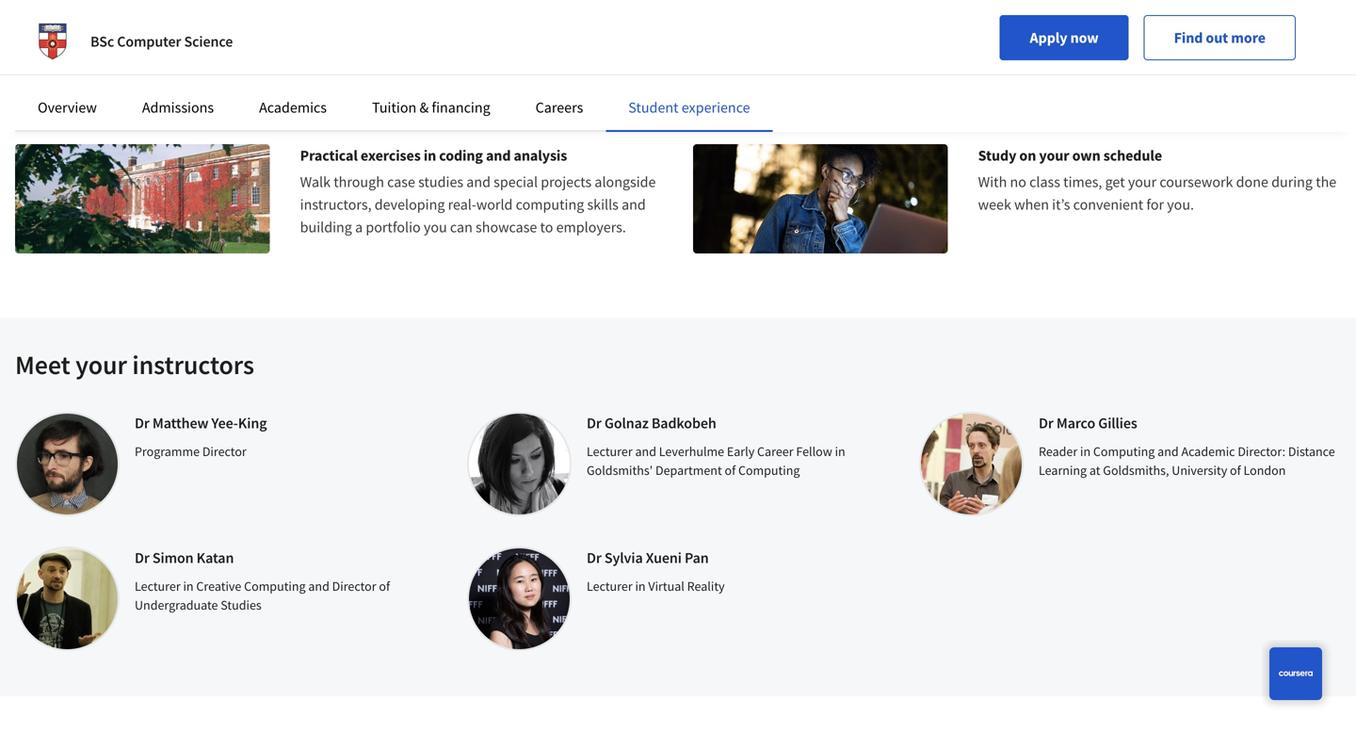 Task type: vqa. For each thing, say whether or not it's contained in the screenshot.
Coursera Plus image
no



Task type: locate. For each thing, give the bounding box(es) containing it.
2 horizontal spatial computing
[[1094, 443, 1156, 460]]

your inside connect with your fellow learners in discussion forums to share ideas, ask questions, and grow together.
[[1065, 0, 1094, 3]]

computing up studies
[[244, 578, 306, 595]]

dr for dr golnaz badkobeh
[[587, 414, 602, 433]]

the inside study on your own schedule with no class times, get your coursework done during the week when it's convenient for you.
[[1317, 172, 1337, 191]]

and inside connect with your fellow learners in discussion forums to share ideas, ask questions, and grow together.
[[1149, 7, 1173, 25]]

0 vertical spatial be
[[338, 0, 353, 3]]

with inside connect with your fellow learners in discussion forums to share ideas, ask questions, and grow together.
[[1034, 0, 1062, 3]]

1 vertical spatial coursework
[[1160, 172, 1234, 191]]

0 horizontal spatial for
[[300, 74, 318, 93]]

1 vertical spatial computing
[[739, 462, 800, 479]]

1 horizontal spatial through
[[458, 0, 509, 3]]

tuition & financing
[[372, 98, 491, 117]]

class
[[1030, 172, 1061, 191]]

1 horizontal spatial coursework
[[1160, 172, 1234, 191]]

programme director
[[135, 443, 247, 460]]

0 horizontal spatial the
[[321, 74, 342, 93]]

and inside lecturer in creative computing and director of undergraduate studies
[[308, 578, 330, 595]]

through inside you'll be assessed online through exams, programming assignments and quizzes. your final project will be assessed with 80% coursework (including a proposal, progress logs, reports, and a presentation) and an exam for the remaining 20%.
[[458, 0, 509, 3]]

lecturer up 'goldsmiths''
[[587, 443, 633, 460]]

lecturer down sylvia
[[587, 578, 633, 595]]

employers.
[[556, 218, 627, 237]]

assessed up 80%
[[356, 0, 413, 3]]

the
[[321, 74, 342, 93], [1317, 172, 1337, 191]]

1 horizontal spatial with
[[1034, 0, 1062, 3]]

with up logs,
[[359, 29, 387, 48]]

developing
[[375, 195, 445, 214]]

through inside practical exercises in coding and analysis walk through case studies and special projects alongside instructors, developing real-world computing skills and building a portfolio you can showcase to employers.
[[334, 172, 384, 191]]

0 horizontal spatial coursework
[[421, 29, 494, 48]]

in up at
[[1081, 443, 1091, 460]]

ideas,
[[1016, 7, 1053, 25]]

in right the fellow on the bottom right
[[835, 443, 846, 460]]

to right forums
[[1324, 0, 1337, 3]]

computing inside lecturer and leverhulme early career fellow in goldsmiths' department of computing
[[739, 462, 800, 479]]

badkobeh
[[652, 414, 717, 433]]

be
[[338, 0, 353, 3], [598, 7, 614, 25]]

at
[[1090, 462, 1101, 479]]

pan
[[685, 548, 709, 567]]

a down the instructors,
[[355, 218, 363, 237]]

1 vertical spatial with
[[359, 29, 387, 48]]

together.
[[1211, 7, 1268, 25]]

assessed
[[356, 0, 413, 3], [300, 29, 356, 48]]

connect
[[979, 0, 1031, 3]]

for up the academics
[[300, 74, 318, 93]]

coursework down your
[[421, 29, 494, 48]]

0 vertical spatial a
[[564, 29, 571, 48]]

lecturer up undergraduate
[[135, 578, 181, 595]]

dr golnaz badkobeh image
[[467, 412, 572, 516]]

on
[[1020, 146, 1037, 165]]

admissions
[[142, 98, 214, 117]]

2 horizontal spatial of
[[1231, 462, 1242, 479]]

in inside practical exercises in coding and analysis walk through case studies and special projects alongside instructors, developing real-world computing skills and building a portfolio you can showcase to employers.
[[424, 146, 436, 165]]

the right during
[[1317, 172, 1337, 191]]

to down computing on the top left of the page
[[540, 218, 553, 237]]

of inside lecturer and leverhulme early career fellow in goldsmiths' department of computing
[[725, 462, 736, 479]]

computing up goldsmiths,
[[1094, 443, 1156, 460]]

ask
[[1056, 7, 1078, 25]]

with up the ideas,
[[1034, 0, 1062, 3]]

computer
[[117, 32, 181, 51]]

assessed up progress at the top left of page
[[300, 29, 356, 48]]

proposal,
[[574, 29, 634, 48]]

to inside connect with your fellow learners in discussion forums to share ideas, ask questions, and grow together.
[[1324, 0, 1337, 3]]

0 vertical spatial for
[[300, 74, 318, 93]]

computing inside lecturer in creative computing and director of undergraduate studies
[[244, 578, 306, 595]]

2 vertical spatial computing
[[244, 578, 306, 595]]

computing down career
[[739, 462, 800, 479]]

1 horizontal spatial of
[[725, 462, 736, 479]]

0 vertical spatial assessed
[[356, 0, 413, 3]]

0 horizontal spatial a
[[355, 218, 363, 237]]

you'll
[[300, 0, 335, 3]]

1 vertical spatial through
[[334, 172, 384, 191]]

the inside you'll be assessed online through exams, programming assignments and quizzes. your final project will be assessed with 80% coursework (including a proposal, progress logs, reports, and a presentation) and an exam for the remaining 20%.
[[321, 74, 342, 93]]

with inside you'll be assessed online through exams, programming assignments and quizzes. your final project will be assessed with 80% coursework (including a proposal, progress logs, reports, and a presentation) and an exam for the remaining 20%.
[[359, 29, 387, 48]]

careers link
[[536, 98, 584, 117]]

in
[[1192, 0, 1204, 3], [424, 146, 436, 165], [835, 443, 846, 460], [1081, 443, 1091, 460], [183, 578, 194, 595], [636, 578, 646, 595]]

computing
[[516, 195, 584, 214]]

can
[[450, 218, 473, 237]]

1 vertical spatial assessed
[[300, 29, 356, 48]]

dr left golnaz
[[587, 414, 602, 433]]

schedule
[[1104, 146, 1163, 165]]

0 vertical spatial with
[[1034, 0, 1062, 3]]

week
[[979, 195, 1012, 214]]

1 vertical spatial director
[[332, 578, 377, 595]]

apply
[[1030, 28, 1068, 47]]

for
[[300, 74, 318, 93], [1147, 195, 1165, 214]]

marco
[[1057, 414, 1096, 433]]

dr matthew yee-king
[[135, 414, 267, 433]]

your up ask
[[1065, 0, 1094, 3]]

1 vertical spatial to
[[540, 218, 553, 237]]

reality
[[688, 578, 725, 595]]

1 horizontal spatial be
[[598, 7, 614, 25]]

special
[[494, 172, 538, 191]]

student
[[629, 98, 679, 117]]

1 vertical spatial for
[[1147, 195, 1165, 214]]

meet your instructors
[[15, 348, 254, 381]]

1 vertical spatial a
[[470, 52, 478, 71]]

sylvia
[[605, 548, 643, 567]]

be down programming
[[598, 7, 614, 25]]

practical
[[300, 146, 358, 165]]

a down project
[[564, 29, 571, 48]]

your right the on
[[1040, 146, 1070, 165]]

king
[[238, 414, 267, 433]]

find
[[1175, 28, 1204, 47]]

lecturer inside lecturer and leverhulme early career fellow in goldsmiths' department of computing
[[587, 443, 633, 460]]

walk
[[300, 172, 331, 191]]

director
[[202, 443, 247, 460], [332, 578, 377, 595]]

lecturer for sylvia
[[587, 578, 633, 595]]

0 horizontal spatial director
[[202, 443, 247, 460]]

exercises
[[361, 146, 421, 165]]

0 vertical spatial through
[[458, 0, 509, 3]]

final
[[494, 7, 522, 25]]

with
[[979, 172, 1008, 191]]

director inside lecturer in creative computing and director of undergraduate studies
[[332, 578, 377, 595]]

coursework
[[421, 29, 494, 48], [1160, 172, 1234, 191]]

reader in computing and academic director: distance learning at goldsmiths, university of london
[[1039, 443, 1336, 479]]

in up "grow"
[[1192, 0, 1204, 3]]

coursework up you.
[[1160, 172, 1234, 191]]

distance
[[1289, 443, 1336, 460]]

simon
[[153, 548, 194, 567]]

0 horizontal spatial to
[[540, 218, 553, 237]]

with
[[1034, 0, 1062, 3], [359, 29, 387, 48]]

0 horizontal spatial through
[[334, 172, 384, 191]]

dr
[[135, 414, 150, 433], [587, 414, 602, 433], [1039, 414, 1054, 433], [135, 548, 150, 567], [587, 548, 602, 567]]

dr left marco
[[1039, 414, 1054, 433]]

through up your
[[458, 0, 509, 3]]

case
[[387, 172, 415, 191]]

the down progress at the top left of page
[[321, 74, 342, 93]]

alongside
[[595, 172, 656, 191]]

0 vertical spatial to
[[1324, 0, 1337, 3]]

0 horizontal spatial be
[[338, 0, 353, 3]]

1 horizontal spatial to
[[1324, 0, 1337, 3]]

2 vertical spatial a
[[355, 218, 363, 237]]

dr for dr marco gillies
[[1039, 414, 1054, 433]]

be up the assignments
[[338, 0, 353, 3]]

0 vertical spatial the
[[321, 74, 342, 93]]

university
[[1172, 462, 1228, 479]]

1 horizontal spatial director
[[332, 578, 377, 595]]

studies
[[419, 172, 464, 191]]

in left virtual
[[636, 578, 646, 595]]

dr left the simon
[[135, 548, 150, 567]]

lecturer for simon
[[135, 578, 181, 595]]

1 horizontal spatial for
[[1147, 195, 1165, 214]]

dr for dr simon katan
[[135, 548, 150, 567]]

computing inside reader in computing and academic director: distance learning at goldsmiths, university of london
[[1094, 443, 1156, 460]]

discussion
[[1207, 0, 1274, 3]]

in inside reader in computing and academic director: distance learning at goldsmiths, university of london
[[1081, 443, 1091, 460]]

through up the instructors,
[[334, 172, 384, 191]]

for left you.
[[1147, 195, 1165, 214]]

practical exercises in coding and analysis walk through case studies and special projects alongside instructors, developing real-world computing skills and building a portfolio you can showcase to employers.
[[300, 146, 656, 237]]

will
[[573, 7, 595, 25]]

0 vertical spatial computing
[[1094, 443, 1156, 460]]

to
[[1324, 0, 1337, 3], [540, 218, 553, 237]]

lecturer inside lecturer in creative computing and director of undergraduate studies
[[135, 578, 181, 595]]

0 horizontal spatial computing
[[244, 578, 306, 595]]

1 horizontal spatial the
[[1317, 172, 1337, 191]]

of
[[725, 462, 736, 479], [1231, 462, 1242, 479], [379, 578, 390, 595]]

in up the studies
[[424, 146, 436, 165]]

1 vertical spatial the
[[1317, 172, 1337, 191]]

fellow
[[797, 443, 833, 460]]

to inside practical exercises in coding and analysis walk through case studies and special projects alongside instructors, developing real-world computing skills and building a portfolio you can showcase to employers.
[[540, 218, 553, 237]]

project
[[525, 7, 570, 25]]

student experience
[[629, 98, 751, 117]]

dr up programme
[[135, 414, 150, 433]]

1 horizontal spatial computing
[[739, 462, 800, 479]]

find out more button
[[1145, 15, 1297, 60]]

fellow
[[1097, 0, 1135, 3]]

study
[[979, 146, 1017, 165]]

1 horizontal spatial a
[[470, 52, 478, 71]]

dr left sylvia
[[587, 548, 602, 567]]

dr sylvia xueni pan
[[587, 548, 709, 567]]

a down your
[[470, 52, 478, 71]]

assignments
[[300, 7, 380, 25]]

0 vertical spatial coursework
[[421, 29, 494, 48]]

convenient
[[1074, 195, 1144, 214]]

dr golnaz badkobeh
[[587, 414, 717, 433]]

0 horizontal spatial of
[[379, 578, 390, 595]]

0 horizontal spatial with
[[359, 29, 387, 48]]

in up undergraduate
[[183, 578, 194, 595]]



Task type: describe. For each thing, give the bounding box(es) containing it.
instructors
[[132, 348, 254, 381]]

more
[[1232, 28, 1266, 47]]

&
[[420, 98, 429, 117]]

projects
[[541, 172, 592, 191]]

london
[[1244, 462, 1287, 479]]

studies
[[221, 596, 262, 613]]

your right get
[[1129, 172, 1157, 191]]

learners
[[1138, 0, 1189, 3]]

yee-
[[211, 414, 238, 433]]

your
[[463, 7, 491, 25]]

no
[[1011, 172, 1027, 191]]

reports,
[[390, 52, 440, 71]]

in inside lecturer in creative computing and director of undergraduate studies
[[183, 578, 194, 595]]

director:
[[1238, 443, 1286, 460]]

matthew
[[153, 414, 209, 433]]

lecturer for golnaz
[[587, 443, 633, 460]]

early
[[727, 443, 755, 460]]

progress
[[300, 52, 355, 71]]

programme
[[135, 443, 200, 460]]

an
[[596, 52, 612, 71]]

experience
[[682, 98, 751, 117]]

online
[[416, 0, 455, 3]]

done
[[1237, 172, 1269, 191]]

for inside you'll be assessed online through exams, programming assignments and quizzes. your final project will be assessed with 80% coursework (including a proposal, progress logs, reports, and a presentation) and an exam for the remaining 20%.
[[300, 74, 318, 93]]

coursework inside study on your own schedule with no class times, get your coursework done during the week when it's convenient for you.
[[1160, 172, 1234, 191]]

world
[[477, 195, 513, 214]]

1 vertical spatial be
[[598, 7, 614, 25]]

out
[[1207, 28, 1229, 47]]

virtual
[[649, 578, 685, 595]]

you'll be assessed online through exams, programming assignments and quizzes. your final project will be assessed with 80% coursework (including a proposal, progress logs, reports, and a presentation) and an exam for the remaining 20%.
[[300, 0, 649, 93]]

share
[[979, 7, 1013, 25]]

dr simon katan image
[[15, 547, 120, 651]]

leverhulme
[[659, 443, 725, 460]]

times,
[[1064, 172, 1103, 191]]

dr sylvia xueni pan image
[[467, 547, 572, 651]]

tuition & financing link
[[372, 98, 491, 117]]

dr matthew yee-king image
[[15, 412, 120, 516]]

lecturer in virtual reality
[[587, 578, 725, 595]]

a inside practical exercises in coding and analysis walk through case studies and special projects alongside instructors, developing real-world computing skills and building a portfolio you can showcase to employers.
[[355, 218, 363, 237]]

goldsmiths,
[[1104, 462, 1170, 479]]

connect with your fellow learners in discussion forums to share ideas, ask questions, and grow together.
[[979, 0, 1337, 25]]

dr marco gillies
[[1039, 414, 1138, 433]]

overview
[[38, 98, 97, 117]]

in inside lecturer and leverhulme early career fellow in goldsmiths' department of computing
[[835, 443, 846, 460]]

academics
[[259, 98, 327, 117]]

real-
[[448, 195, 477, 214]]

reader
[[1039, 443, 1078, 460]]

instructors,
[[300, 195, 372, 214]]

building
[[300, 218, 352, 237]]

quizzes.
[[410, 7, 460, 25]]

exams,
[[512, 0, 556, 3]]

you.
[[1168, 195, 1195, 214]]

university of london logo image
[[30, 19, 75, 64]]

study on your own schedule with no class times, get your coursework done during the week when it's convenient for you.
[[979, 146, 1337, 214]]

exam
[[615, 52, 649, 71]]

and inside reader in computing and academic director: distance learning at goldsmiths, university of london
[[1158, 443, 1179, 460]]

of inside lecturer in creative computing and director of undergraduate studies
[[379, 578, 390, 595]]

katan
[[197, 548, 234, 567]]

meet
[[15, 348, 70, 381]]

coding
[[439, 146, 483, 165]]

presentation)
[[481, 52, 566, 71]]

logs,
[[358, 52, 387, 71]]

programming
[[559, 0, 645, 3]]

dr simon katan
[[135, 548, 234, 567]]

in inside connect with your fellow learners in discussion forums to share ideas, ask questions, and grow together.
[[1192, 0, 1204, 3]]

of inside reader in computing and academic director: distance learning at goldsmiths, university of london
[[1231, 462, 1242, 479]]

and inside lecturer and leverhulme early career fellow in goldsmiths' department of computing
[[636, 443, 657, 460]]

learning
[[1039, 462, 1088, 479]]

academic
[[1182, 443, 1236, 460]]

for inside study on your own schedule with no class times, get your coursework done during the week when it's convenient for you.
[[1147, 195, 1165, 214]]

careers
[[536, 98, 584, 117]]

get
[[1106, 172, 1126, 191]]

you
[[424, 218, 447, 237]]

gillies
[[1099, 414, 1138, 433]]

dr for dr matthew yee-king
[[135, 414, 150, 433]]

bsc
[[90, 32, 114, 51]]

your right meet
[[76, 348, 127, 381]]

golnaz
[[605, 414, 649, 433]]

tuition
[[372, 98, 417, 117]]

find out more
[[1175, 28, 1266, 47]]

overview link
[[38, 98, 97, 117]]

xueni
[[646, 548, 682, 567]]

own
[[1073, 146, 1101, 165]]

2 horizontal spatial a
[[564, 29, 571, 48]]

science
[[184, 32, 233, 51]]

(including
[[497, 29, 561, 48]]

coursework inside you'll be assessed online through exams, programming assignments and quizzes. your final project will be assessed with 80% coursework (including a proposal, progress logs, reports, and a presentation) and an exam for the remaining 20%.
[[421, 29, 494, 48]]

dr for dr sylvia xueni pan
[[587, 548, 602, 567]]

dr marco gillies image
[[920, 412, 1024, 516]]

academics link
[[259, 98, 327, 117]]

it's
[[1053, 195, 1071, 214]]

20%.
[[412, 74, 443, 93]]

lecturer in creative computing and director of undergraduate studies
[[135, 578, 390, 613]]

apply now
[[1030, 28, 1099, 47]]

0 vertical spatial director
[[202, 443, 247, 460]]



